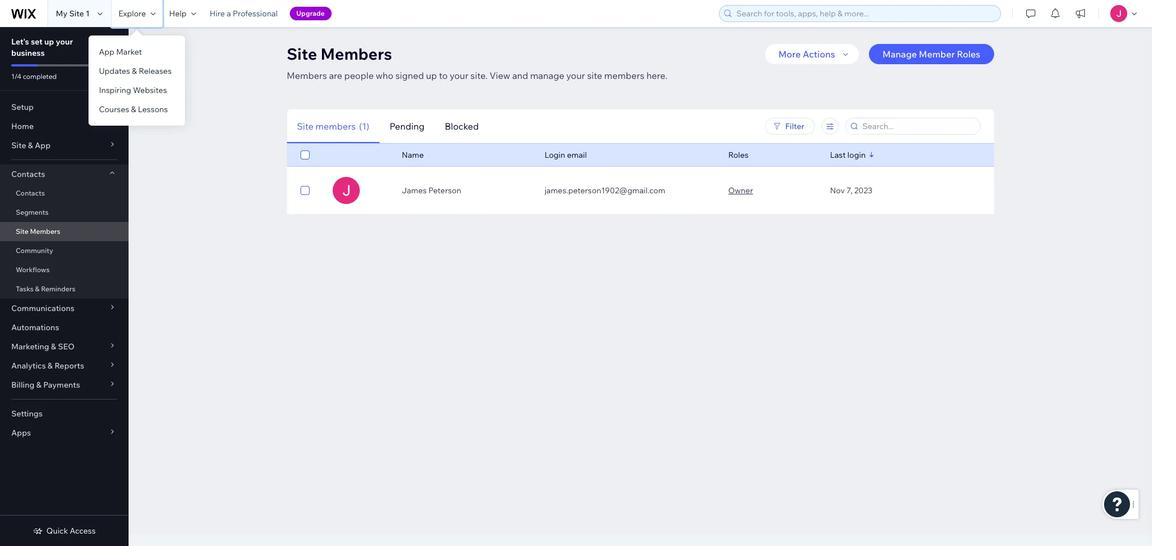 Task type: vqa. For each thing, say whether or not it's contained in the screenshot.
To on the top of page
yes



Task type: locate. For each thing, give the bounding box(es) containing it.
your
[[56, 37, 73, 47], [450, 70, 469, 81], [567, 70, 585, 81]]

& for updates
[[132, 66, 137, 76]]

blocked
[[445, 120, 479, 132]]

up right set
[[44, 37, 54, 47]]

setup link
[[0, 98, 129, 117]]

& right billing
[[36, 380, 41, 390]]

blocked button
[[435, 109, 489, 144]]

0 vertical spatial up
[[44, 37, 54, 47]]

people
[[345, 70, 374, 81]]

upgrade button
[[290, 7, 332, 20]]

0 horizontal spatial members
[[316, 120, 356, 132]]

& down inspiring websites
[[131, 104, 136, 115]]

site members inside sidebar element
[[16, 227, 60, 236]]

lessons
[[138, 104, 168, 115]]

inspiring websites link
[[89, 81, 185, 100]]

site
[[69, 8, 84, 19], [287, 44, 317, 64], [297, 120, 314, 132], [11, 140, 26, 151], [16, 227, 28, 236]]

up left to
[[426, 70, 437, 81]]

site members
[[287, 44, 392, 64], [16, 227, 60, 236]]

settings
[[11, 409, 43, 419]]

& right the 'tasks'
[[35, 285, 40, 293]]

1 horizontal spatial your
[[450, 70, 469, 81]]

1 vertical spatial members
[[287, 70, 327, 81]]

site members up are on the left top of page
[[287, 44, 392, 64]]

email
[[567, 150, 587, 160]]

contacts for contacts dropdown button
[[11, 169, 45, 179]]

& inside popup button
[[36, 380, 41, 390]]

marketing & seo button
[[0, 337, 129, 357]]

here.
[[647, 70, 668, 81]]

members
[[605, 70, 645, 81], [316, 120, 356, 132]]

members
[[321, 44, 392, 64], [287, 70, 327, 81], [30, 227, 60, 236]]

0 horizontal spatial roles
[[729, 150, 749, 160]]

& up inspiring websites
[[132, 66, 137, 76]]

1 horizontal spatial up
[[426, 70, 437, 81]]

up inside let's set up your business
[[44, 37, 54, 47]]

1 vertical spatial up
[[426, 70, 437, 81]]

roles inside "button"
[[957, 49, 981, 60]]

inspiring
[[99, 85, 131, 95]]

& for tasks
[[35, 285, 40, 293]]

0 vertical spatial roles
[[957, 49, 981, 60]]

segments
[[16, 208, 49, 217]]

1 vertical spatial members
[[316, 120, 356, 132]]

contacts inside dropdown button
[[11, 169, 45, 179]]

1 vertical spatial roles
[[729, 150, 749, 160]]

& left reports at left bottom
[[48, 361, 53, 371]]

completed
[[23, 72, 57, 81]]

your right set
[[56, 37, 73, 47]]

my site 1
[[56, 8, 90, 19]]

1/4 completed
[[11, 72, 57, 81]]

members right site
[[605, 70, 645, 81]]

james.peterson1902@gmail.com
[[545, 186, 666, 196]]

help
[[169, 8, 187, 19]]

site & app
[[11, 140, 51, 151]]

peterson
[[429, 186, 462, 196]]

2 vertical spatial members
[[30, 227, 60, 236]]

professional
[[233, 8, 278, 19]]

app up updates
[[99, 47, 114, 57]]

up
[[44, 37, 54, 47], [426, 70, 437, 81]]

app
[[99, 47, 114, 57], [35, 140, 51, 151]]

websites
[[133, 85, 167, 95]]

automations
[[11, 323, 59, 333]]

roles up owner
[[729, 150, 749, 160]]

1 horizontal spatial site members
[[287, 44, 392, 64]]

0 horizontal spatial up
[[44, 37, 54, 47]]

members inside tab list
[[316, 120, 356, 132]]

updates & releases link
[[89, 62, 185, 81]]

2023
[[855, 186, 873, 196]]

1 horizontal spatial app
[[99, 47, 114, 57]]

your right to
[[450, 70, 469, 81]]

login
[[545, 150, 566, 160]]

workflows link
[[0, 261, 129, 280]]

roles
[[957, 49, 981, 60], [729, 150, 749, 160]]

your left site
[[567, 70, 585, 81]]

updates
[[99, 66, 130, 76]]

settings link
[[0, 405, 129, 424]]

releases
[[139, 66, 172, 76]]

members left are on the left top of page
[[287, 70, 327, 81]]

contacts button
[[0, 165, 129, 184]]

contacts for contacts link
[[16, 189, 45, 197]]

7,
[[847, 186, 853, 196]]

contacts up segments
[[16, 189, 45, 197]]

members left (1) at the top
[[316, 120, 356, 132]]

more actions
[[779, 49, 836, 60]]

0 horizontal spatial your
[[56, 37, 73, 47]]

& for marketing
[[51, 342, 56, 352]]

2 horizontal spatial your
[[567, 70, 585, 81]]

0 vertical spatial members
[[605, 70, 645, 81]]

pending button
[[380, 109, 435, 144]]

& for billing
[[36, 380, 41, 390]]

contacts
[[11, 169, 45, 179], [16, 189, 45, 197]]

0 vertical spatial app
[[99, 47, 114, 57]]

& left the seo
[[51, 342, 56, 352]]

hire a professional link
[[203, 0, 285, 27]]

reports
[[55, 361, 84, 371]]

my
[[56, 8, 67, 19]]

& for analytics
[[48, 361, 53, 371]]

manage
[[883, 49, 917, 60]]

1 vertical spatial app
[[35, 140, 51, 151]]

None checkbox
[[300, 148, 309, 162], [300, 184, 309, 197], [300, 148, 309, 162], [300, 184, 309, 197]]

analytics & reports
[[11, 361, 84, 371]]

owner
[[729, 186, 753, 196]]

login
[[848, 150, 866, 160]]

app inside dropdown button
[[35, 140, 51, 151]]

members up community
[[30, 227, 60, 236]]

tab list
[[287, 109, 635, 144]]

& inside dropdown button
[[51, 342, 56, 352]]

Search for tools, apps, help & more... field
[[733, 6, 998, 21]]

site members up community
[[16, 227, 60, 236]]

sidebar element
[[0, 27, 129, 547]]

1 horizontal spatial roles
[[957, 49, 981, 60]]

filter button
[[765, 118, 815, 135]]

tasks & reminders link
[[0, 280, 129, 299]]

1/4
[[11, 72, 21, 81]]

0 horizontal spatial site members
[[16, 227, 60, 236]]

community
[[16, 247, 53, 255]]

tasks & reminders
[[16, 285, 75, 293]]

0 vertical spatial site members
[[287, 44, 392, 64]]

1 vertical spatial site members
[[16, 227, 60, 236]]

1 vertical spatial contacts
[[16, 189, 45, 197]]

& down home
[[28, 140, 33, 151]]

billing
[[11, 380, 34, 390]]

contacts down site & app
[[11, 169, 45, 179]]

community link
[[0, 241, 129, 261]]

0 horizontal spatial app
[[35, 140, 51, 151]]

&
[[132, 66, 137, 76], [131, 104, 136, 115], [28, 140, 33, 151], [35, 285, 40, 293], [51, 342, 56, 352], [48, 361, 53, 371], [36, 380, 41, 390]]

0 vertical spatial contacts
[[11, 169, 45, 179]]

filter
[[786, 121, 805, 131]]

roles right member
[[957, 49, 981, 60]]

members up people on the top left
[[321, 44, 392, 64]]

app down home link
[[35, 140, 51, 151]]



Task type: describe. For each thing, give the bounding box(es) containing it.
home
[[11, 121, 34, 131]]

explore
[[118, 8, 146, 19]]

contacts link
[[0, 184, 129, 203]]

site inside dropdown button
[[11, 140, 26, 151]]

members are people who signed up to your site. view and manage your site members here.
[[287, 70, 668, 81]]

and
[[513, 70, 528, 81]]

0 vertical spatial members
[[321, 44, 392, 64]]

app market link
[[89, 42, 185, 62]]

quick
[[46, 526, 68, 537]]

site
[[587, 70, 603, 81]]

courses & lessons link
[[89, 100, 185, 119]]

tab list containing site members
[[287, 109, 635, 144]]

nov 7, 2023
[[830, 186, 873, 196]]

tasks
[[16, 285, 34, 293]]

more
[[779, 49, 801, 60]]

more actions button
[[765, 44, 859, 64]]

app market
[[99, 47, 142, 57]]

last login
[[830, 150, 866, 160]]

marketing
[[11, 342, 49, 352]]

help button
[[162, 0, 203, 27]]

member
[[919, 49, 955, 60]]

signed
[[396, 70, 424, 81]]

site.
[[471, 70, 488, 81]]

last
[[830, 150, 846, 160]]

access
[[70, 526, 96, 537]]

let's set up your business
[[11, 37, 73, 58]]

communications button
[[0, 299, 129, 318]]

who
[[376, 70, 394, 81]]

pending
[[390, 120, 425, 132]]

analytics
[[11, 361, 46, 371]]

actions
[[803, 49, 836, 60]]

name
[[402, 150, 424, 160]]

analytics & reports button
[[0, 357, 129, 376]]

quick access button
[[33, 526, 96, 537]]

courses & lessons
[[99, 104, 168, 115]]

billing & payments
[[11, 380, 80, 390]]

hire a professional
[[210, 8, 278, 19]]

nov
[[830, 186, 845, 196]]

manage member roles button
[[869, 44, 994, 64]]

& for courses
[[131, 104, 136, 115]]

manage member roles
[[883, 49, 981, 60]]

apps button
[[0, 424, 129, 443]]

Search... field
[[860, 118, 977, 134]]

communications
[[11, 304, 75, 314]]

courses
[[99, 104, 129, 115]]

updates & releases
[[99, 66, 172, 76]]

james peterson image
[[333, 177, 360, 204]]

home link
[[0, 117, 129, 136]]

payments
[[43, 380, 80, 390]]

market
[[116, 47, 142, 57]]

(1)
[[359, 120, 370, 132]]

setup
[[11, 102, 34, 112]]

site inside tab list
[[297, 120, 314, 132]]

let's
[[11, 37, 29, 47]]

quick access
[[46, 526, 96, 537]]

1
[[86, 8, 90, 19]]

automations link
[[0, 318, 129, 337]]

hire
[[210, 8, 225, 19]]

james
[[402, 186, 427, 196]]

are
[[329, 70, 342, 81]]

reminders
[[41, 285, 75, 293]]

your inside let's set up your business
[[56, 37, 73, 47]]

business
[[11, 48, 45, 58]]

seo
[[58, 342, 75, 352]]

james peterson
[[402, 186, 462, 196]]

workflows
[[16, 266, 50, 274]]

upgrade
[[297, 9, 325, 17]]

1 horizontal spatial members
[[605, 70, 645, 81]]

view
[[490, 70, 511, 81]]

site & app button
[[0, 136, 129, 155]]

to
[[439, 70, 448, 81]]

inspiring websites
[[99, 85, 167, 95]]

login email
[[545, 150, 587, 160]]

billing & payments button
[[0, 376, 129, 395]]

apps
[[11, 428, 31, 438]]

manage
[[530, 70, 565, 81]]

site members link
[[0, 222, 129, 241]]

members inside sidebar element
[[30, 227, 60, 236]]

& for site
[[28, 140, 33, 151]]



